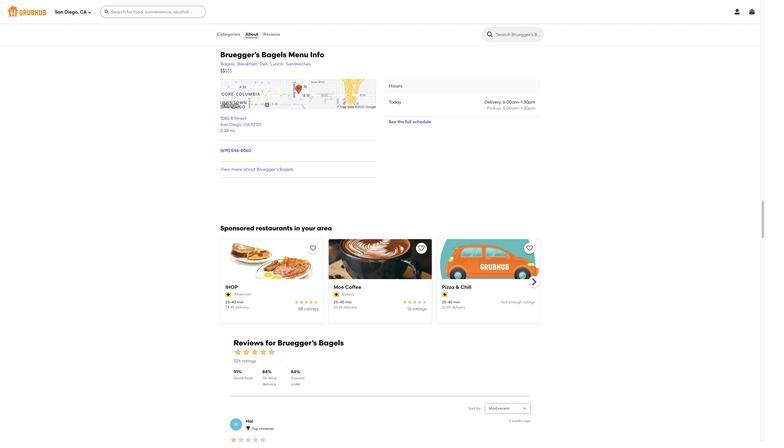 Task type: locate. For each thing, give the bounding box(es) containing it.
star icon image
[[294, 300, 299, 305], [299, 300, 304, 305], [304, 300, 309, 305], [309, 300, 314, 305], [314, 300, 319, 305], [314, 300, 319, 305], [403, 300, 408, 305], [408, 300, 412, 305], [412, 300, 417, 305], [417, 300, 422, 305], [417, 300, 422, 305], [422, 300, 427, 305], [234, 348, 242, 357], [242, 348, 251, 357], [251, 348, 259, 357], [259, 348, 268, 357], [268, 348, 276, 357], [230, 437, 237, 442], [237, 437, 245, 442], [245, 437, 252, 442], [252, 437, 259, 442], [259, 437, 266, 442]]

1 save this restaurant button from the left
[[308, 243, 319, 254]]

san inside main navigation navigation
[[55, 9, 63, 15]]

1 horizontal spatial san
[[220, 122, 228, 127]]

0 vertical spatial 6:00am–1:30pm
[[503, 100, 536, 105]]

84 up on
[[262, 370, 268, 375]]

min down pizza & chill
[[454, 300, 460, 305]]

0 horizontal spatial 84
[[262, 370, 268, 375]]

1 subscription pass image from the left
[[225, 293, 232, 297]]

0 horizontal spatial ca
[[80, 9, 87, 15]]

2 horizontal spatial min
[[454, 300, 460, 305]]

not enough ratings
[[501, 300, 535, 305]]

1 25–40 from the left
[[225, 300, 236, 305]]

3 save this restaurant button from the left
[[524, 243, 535, 254]]

save this restaurant image
[[310, 245, 317, 252], [526, 245, 533, 252]]

american
[[234, 293, 251, 297]]

25–40 inside "25–40 min $4.49 delivery"
[[225, 300, 236, 305]]

subscription pass image down "pizza" on the bottom right of the page
[[442, 293, 448, 297]]

0 vertical spatial ca
[[80, 9, 87, 15]]

88 ratings
[[298, 307, 319, 312]]

Search Bruegger's Bagels search field
[[496, 32, 542, 38]]

san left the "diego,"
[[55, 9, 63, 15]]

&
[[456, 285, 460, 290]]

2 6:00am–1:30pm from the top
[[503, 106, 536, 111]]

trophy icon image
[[246, 426, 251, 431]]

1 save this restaurant image from the left
[[310, 245, 317, 252]]

2 84 from the left
[[291, 370, 296, 375]]

1 horizontal spatial ca
[[243, 122, 250, 127]]

san
[[55, 9, 63, 15], [220, 122, 228, 127]]

h
[[234, 422, 238, 427]]

(619) 546-8060
[[220, 148, 251, 153]]

6:00am–1:30pm
[[503, 100, 536, 105], [503, 106, 536, 111]]

min
[[237, 300, 244, 305], [345, 300, 352, 305], [454, 300, 460, 305]]

ratings right "enough"
[[523, 300, 535, 305]]

84 up correct
[[291, 370, 296, 375]]

0 horizontal spatial save this restaurant button
[[308, 243, 319, 254]]

reviews inside button
[[263, 32, 280, 37]]

,
[[241, 122, 242, 127]]

326
[[234, 359, 241, 364]]

delivery
[[235, 306, 249, 310], [343, 306, 357, 310], [452, 306, 465, 310], [262, 383, 276, 387]]

84 on time delivery
[[262, 370, 276, 387]]

moe coffee
[[334, 285, 361, 290]]

moe coffee link
[[334, 284, 427, 291]]

save this restaurant button
[[308, 243, 319, 254], [416, 243, 427, 254], [524, 243, 535, 254]]

sandwiches
[[286, 62, 311, 67]]

1080 b street san diego , ca 92101 0.38 mi
[[220, 116, 261, 133]]

delivery inside 25–40 min $2.99 delivery
[[452, 306, 465, 310]]

subscription pass image
[[334, 293, 340, 297]]

91
[[234, 370, 238, 375]]

0 vertical spatial san
[[55, 9, 63, 15]]

chill
[[461, 285, 471, 290]]

reviews for bruegger's bagels
[[234, 339, 344, 347]]

1 vertical spatial bruegger's
[[257, 167, 279, 172]]

view more about bruegger's bagels
[[221, 167, 293, 172]]

order
[[291, 383, 301, 387]]

ratings for 88 ratings
[[304, 307, 319, 312]]

0 horizontal spatial min
[[237, 300, 244, 305]]

delivery right $2.99 on the bottom right of the page
[[452, 306, 465, 310]]

delivery right $4.49
[[235, 306, 249, 310]]

subscription pass image
[[225, 293, 232, 297], [442, 293, 448, 297]]

delivery for moe coffee
[[343, 306, 357, 310]]

full
[[405, 120, 412, 125]]

reviews for reviews
[[263, 32, 280, 37]]

25–40 min $2.99 delivery
[[442, 300, 465, 310]]

84
[[262, 370, 268, 375], [291, 370, 296, 375]]

$2.49
[[334, 306, 343, 310]]

reviews right about
[[263, 32, 280, 37]]

your
[[302, 225, 316, 232]]

reviews for reviews for bruegger's bagels
[[234, 339, 264, 347]]

san up the 0.38
[[220, 122, 228, 127]]

25–40 inside 25–40 min $2.99 delivery
[[442, 300, 453, 305]]

6:00am–1:30pm down delivery: 6:00am–1:30pm
[[503, 106, 536, 111]]

mi
[[230, 128, 235, 133]]

ratings
[[523, 300, 535, 305], [304, 307, 319, 312], [413, 307, 427, 312], [242, 359, 256, 364]]

(619)
[[220, 148, 230, 153]]

25–40 up $2.99 on the bottom right of the page
[[442, 300, 453, 305]]

subscription pass image down ihop
[[225, 293, 232, 297]]

good
[[234, 376, 244, 381]]

bruegger's up breakfast,
[[220, 50, 260, 59]]

0 vertical spatial bagels
[[262, 50, 287, 59]]

1 84 from the left
[[262, 370, 268, 375]]

ratings right 326
[[242, 359, 256, 364]]

delivery for ihop
[[235, 306, 249, 310]]

delivery down time
[[262, 383, 276, 387]]

delivery inside 25–40 min $2.49 delivery
[[343, 306, 357, 310]]

lunch,
[[270, 62, 284, 67]]

breakfast,
[[237, 62, 258, 67]]

6:00am–1:30pm up pickup: 6:00am–1:30pm
[[503, 100, 536, 105]]

88
[[298, 307, 303, 312]]

25–40 up $2.49
[[334, 300, 344, 305]]

0 horizontal spatial 25–40
[[225, 300, 236, 305]]

ca right ,
[[243, 122, 250, 127]]

svg image
[[734, 8, 741, 15], [749, 8, 756, 15], [104, 9, 109, 14], [88, 10, 92, 14]]

sponsored restaurants in your area
[[220, 225, 332, 232]]

reviews
[[263, 32, 280, 37], [234, 339, 264, 347]]

reviews up '326 ratings'
[[234, 339, 264, 347]]

bruegger's right for
[[278, 339, 317, 347]]

bagels
[[262, 50, 287, 59], [280, 167, 293, 172], [319, 339, 344, 347]]

1 horizontal spatial min
[[345, 300, 352, 305]]

3 min from the left
[[454, 300, 460, 305]]

search icon image
[[486, 31, 494, 38]]

min inside "25–40 min $4.49 delivery"
[[237, 300, 244, 305]]

Sort by: field
[[489, 406, 510, 412]]

3 25–40 from the left
[[442, 300, 453, 305]]

lunch, button
[[270, 61, 284, 68]]

25–40 inside 25–40 min $2.49 delivery
[[334, 300, 344, 305]]

25–40 up $4.49
[[225, 300, 236, 305]]

caret down icon image
[[522, 406, 527, 411]]

for
[[266, 339, 276, 347]]

sort
[[468, 407, 476, 411]]

save this restaurant image for ihop
[[310, 245, 317, 252]]

ratings right 88
[[304, 307, 319, 312]]

0 horizontal spatial subscription pass image
[[225, 293, 232, 297]]

about button
[[245, 24, 259, 45]]

1 horizontal spatial subscription pass image
[[442, 293, 448, 297]]

$4.49
[[225, 306, 234, 310]]

16 ratings
[[408, 307, 427, 312]]

1 6:00am–1:30pm from the top
[[503, 100, 536, 105]]

2 save this restaurant button from the left
[[416, 243, 427, 254]]

2 horizontal spatial 25–40
[[442, 300, 453, 305]]

see
[[389, 120, 397, 125]]

$$
[[220, 68, 225, 74]]

delivery inside 84 on time delivery
[[262, 383, 276, 387]]

pickup: 6:00am–1:30pm
[[487, 106, 536, 111]]

pizza
[[442, 285, 455, 290]]

bagels, button
[[220, 61, 236, 68]]

0 horizontal spatial save this restaurant image
[[310, 245, 317, 252]]

ratings for 326 ratings
[[242, 359, 256, 364]]

pickup:
[[487, 106, 502, 111]]

min inside 25–40 min $2.99 delivery
[[454, 300, 460, 305]]

25–40 for moe coffee
[[334, 300, 344, 305]]

delivery right $2.49
[[343, 306, 357, 310]]

2 save this restaurant image from the left
[[526, 245, 533, 252]]

more
[[231, 167, 242, 172]]

min down bakery
[[345, 300, 352, 305]]

delivery inside "25–40 min $4.49 delivery"
[[235, 306, 249, 310]]

reviews button
[[263, 24, 281, 45]]

min down "american"
[[237, 300, 244, 305]]

ca right the "diego,"
[[80, 9, 87, 15]]

delivery for pizza & chill
[[452, 306, 465, 310]]

84 inside 84 on time delivery
[[262, 370, 268, 375]]

ihop logo image
[[221, 239, 323, 290]]

0 horizontal spatial san
[[55, 9, 63, 15]]

25–40 for ihop
[[225, 300, 236, 305]]

1 vertical spatial reviews
[[234, 339, 264, 347]]

ratings right 16
[[413, 307, 427, 312]]

bruegger's
[[220, 50, 260, 59], [257, 167, 279, 172], [278, 339, 317, 347]]

0 vertical spatial reviews
[[263, 32, 280, 37]]

weeks
[[512, 419, 523, 423]]

1 horizontal spatial 84
[[291, 370, 296, 375]]

save this restaurant button for moe
[[416, 243, 427, 254]]

deli, button
[[260, 61, 269, 68]]

1 vertical spatial 6:00am–1:30pm
[[503, 106, 536, 111]]

min inside 25–40 min $2.49 delivery
[[345, 300, 352, 305]]

1 horizontal spatial save this restaurant button
[[416, 243, 427, 254]]

bagels,
[[221, 62, 236, 67]]

2 horizontal spatial save this restaurant button
[[524, 243, 535, 254]]

1 horizontal spatial save this restaurant image
[[526, 245, 533, 252]]

$$$$$
[[220, 68, 232, 74]]

1 vertical spatial san
[[220, 122, 228, 127]]

1 horizontal spatial 25–40
[[334, 300, 344, 305]]

2 min from the left
[[345, 300, 352, 305]]

91 good food
[[234, 370, 253, 381]]

84 inside 84 correct order
[[291, 370, 296, 375]]

bruegger's right about
[[257, 167, 279, 172]]

25–40
[[225, 300, 236, 305], [334, 300, 344, 305], [442, 300, 453, 305]]

2 25–40 from the left
[[334, 300, 344, 305]]

ratings for 16 ratings
[[413, 307, 427, 312]]

1 vertical spatial ca
[[243, 122, 250, 127]]

1 min from the left
[[237, 300, 244, 305]]

most
[[489, 407, 497, 411]]



Task type: describe. For each thing, give the bounding box(es) containing it.
hal
[[246, 419, 253, 424]]

not
[[501, 300, 508, 305]]

6:00am–1:30pm for delivery: 6:00am–1:30pm
[[503, 100, 536, 105]]

coffee
[[345, 285, 361, 290]]

schedule
[[413, 120, 431, 125]]

25–40 min $4.49 delivery
[[225, 300, 249, 310]]

25–40 min $2.49 delivery
[[334, 300, 357, 310]]

pizza & chill link
[[442, 284, 535, 291]]

84 correct order
[[291, 370, 305, 387]]

bakery
[[342, 293, 354, 297]]

pizza & chill logo image
[[437, 239, 540, 290]]

bagels, breakfast, deli, lunch, sandwiches
[[221, 62, 311, 67]]

about
[[245, 32, 258, 37]]

sandwiches button
[[286, 61, 311, 68]]

food
[[244, 376, 253, 381]]

6:00am–1:30pm for pickup: 6:00am–1:30pm
[[503, 106, 536, 111]]

categories button
[[217, 24, 241, 45]]

area
[[317, 225, 332, 232]]

diego,
[[64, 9, 79, 15]]

1 vertical spatial bagels
[[280, 167, 293, 172]]

ca inside 1080 b street san diego , ca 92101 0.38 mi
[[243, 122, 250, 127]]

sponsored
[[220, 225, 254, 232]]

restaurants
[[256, 225, 293, 232]]

time
[[269, 376, 276, 381]]

see the full schedule
[[389, 120, 431, 125]]

reviewer
[[259, 427, 274, 431]]

top
[[252, 427, 258, 431]]

enough
[[509, 300, 522, 305]]

84 for 84 correct order
[[291, 370, 296, 375]]

hours
[[389, 83, 403, 89]]

categories
[[217, 32, 240, 37]]

25–40 for pizza & chill
[[442, 300, 453, 305]]

save this restaurant image for pizza & chill
[[526, 245, 533, 252]]

2 vertical spatial bruegger's
[[278, 339, 317, 347]]

main navigation navigation
[[0, 0, 761, 24]]

delivery:
[[485, 100, 502, 105]]

save this restaurant image
[[418, 245, 425, 252]]

ihop
[[225, 285, 238, 290]]

min for moe coffee
[[345, 300, 352, 305]]

84 for 84 on time delivery
[[262, 370, 268, 375]]

ca inside main navigation navigation
[[80, 9, 87, 15]]

b
[[231, 116, 233, 121]]

san diego, ca
[[55, 9, 87, 15]]

1080
[[220, 116, 230, 121]]

deli,
[[260, 62, 269, 67]]

326 ratings
[[234, 359, 256, 364]]

(619) 546-8060 button
[[220, 148, 251, 154]]

recent
[[498, 407, 510, 411]]

min for ihop
[[237, 300, 244, 305]]

breakfast, button
[[237, 61, 258, 68]]

16
[[408, 307, 412, 312]]

about
[[243, 167, 256, 172]]

today
[[389, 100, 401, 105]]

san inside 1080 b street san diego , ca 92101 0.38 mi
[[220, 122, 228, 127]]

2
[[509, 419, 511, 423]]

info
[[310, 50, 324, 59]]

8060
[[241, 148, 251, 153]]

sort by:
[[468, 407, 482, 411]]

on
[[262, 376, 268, 381]]

save this restaurant button for pizza
[[524, 243, 535, 254]]

view
[[221, 167, 230, 172]]

0.38
[[220, 128, 229, 133]]

correct
[[291, 376, 305, 381]]

moe coffee logo image
[[329, 239, 432, 290]]

moe
[[334, 285, 344, 290]]

min for pizza & chill
[[454, 300, 460, 305]]

2 subscription pass image from the left
[[442, 293, 448, 297]]

92101
[[251, 122, 261, 127]]

2 vertical spatial bagels
[[319, 339, 344, 347]]

ihop link
[[225, 284, 319, 291]]

most recent
[[489, 407, 510, 411]]

by:
[[476, 407, 482, 411]]

Search for food, convenience, alcohol... search field
[[100, 6, 206, 18]]

0 vertical spatial bruegger's
[[220, 50, 260, 59]]

diego
[[229, 122, 241, 127]]

see the full schedule button
[[384, 117, 436, 128]]

top reviewer
[[252, 427, 274, 431]]

ago
[[524, 419, 531, 423]]

2 weeks ago
[[509, 419, 531, 423]]

546-
[[231, 148, 241, 153]]

$2.99
[[442, 306, 451, 310]]

menu
[[288, 50, 308, 59]]

pizza & chill
[[442, 285, 471, 290]]

street
[[234, 116, 247, 121]]



Task type: vqa. For each thing, say whether or not it's contained in the screenshot.
Bagels
yes



